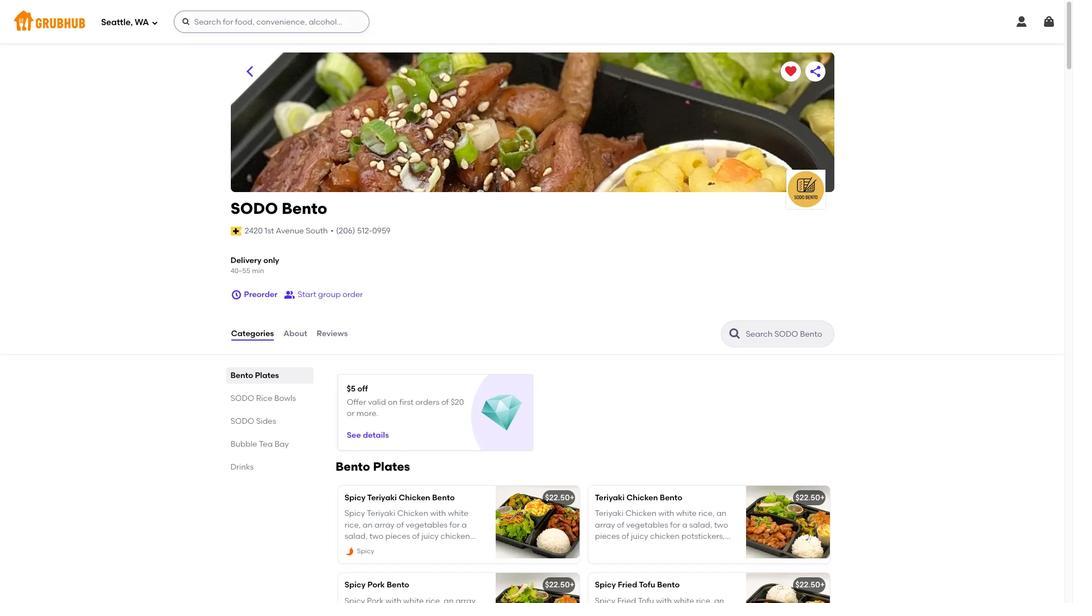 Task type: locate. For each thing, give the bounding box(es) containing it.
$5
[[347, 385, 356, 394]]

preorder button
[[231, 285, 278, 305]]

spicy up spicy image
[[345, 494, 366, 503]]

about button
[[283, 314, 308, 354]]

caret left icon image
[[243, 65, 256, 78]]

0 horizontal spatial svg image
[[151, 19, 158, 26]]

off
[[358, 385, 368, 394]]

spicy pork bento image
[[496, 574, 580, 604]]

spicy fried tofu bento
[[595, 581, 680, 591]]

sodo sides
[[231, 417, 276, 427]]

sodo inside 'tab'
[[231, 417, 254, 427]]

valid
[[368, 398, 386, 407]]

plates up sodo rice bowls tab
[[255, 371, 279, 381]]

$22.50 +
[[545, 494, 575, 503], [796, 494, 825, 503], [545, 581, 575, 591], [796, 581, 825, 591]]

sodo
[[231, 199, 278, 218], [231, 394, 254, 404], [231, 417, 254, 427]]

tea
[[259, 440, 273, 450]]

sodo left rice
[[231, 394, 254, 404]]

promo image
[[481, 393, 522, 434]]

bubble tea bay
[[231, 440, 289, 450]]

categories
[[231, 329, 274, 339]]

0 horizontal spatial plates
[[255, 371, 279, 381]]

spicy for spicy
[[357, 548, 375, 556]]

categories button
[[231, 314, 275, 354]]

spicy left pork
[[345, 581, 366, 591]]

sodo rice bowls tab
[[231, 393, 309, 405]]

2 sodo from the top
[[231, 394, 254, 404]]

0 horizontal spatial chicken
[[399, 494, 430, 503]]

40–55
[[231, 267, 250, 275]]

bento plates
[[231, 371, 279, 381], [336, 460, 410, 474]]

sodo up "2420"
[[231, 199, 278, 218]]

spicy right spicy image
[[357, 548, 375, 556]]

south
[[306, 226, 328, 236]]

bento plates inside tab
[[231, 371, 279, 381]]

avenue
[[276, 226, 304, 236]]

2 teriyaki from the left
[[595, 494, 625, 503]]

2 chicken from the left
[[627, 494, 658, 503]]

512-
[[357, 226, 372, 236]]

0 horizontal spatial svg image
[[231, 290, 242, 301]]

start
[[298, 290, 316, 300]]

drinks tab
[[231, 462, 309, 474]]

2 vertical spatial sodo
[[231, 417, 254, 427]]

first
[[400, 398, 414, 407]]

see details
[[347, 431, 389, 441]]

2420 1st avenue south
[[245, 226, 328, 236]]

only
[[263, 256, 279, 266]]

reviews button
[[316, 314, 349, 354]]

spicy left fried at the right bottom of page
[[595, 581, 616, 591]]

bento
[[282, 199, 327, 218], [231, 371, 253, 381], [336, 460, 370, 474], [432, 494, 455, 503], [660, 494, 683, 503], [387, 581, 409, 591], [657, 581, 680, 591]]

spicy image
[[345, 547, 355, 557]]

spicy for spicy fried tofu bento
[[595, 581, 616, 591]]

chicken
[[399, 494, 430, 503], [627, 494, 658, 503]]

delivery
[[231, 256, 262, 266]]

fried
[[618, 581, 638, 591]]

$22.50 + for teriyaki chicken bento
[[796, 494, 825, 503]]

plates up spicy teriyaki chicken bento
[[373, 460, 410, 474]]

$20
[[451, 398, 464, 407]]

3 sodo from the top
[[231, 417, 254, 427]]

group
[[318, 290, 341, 300]]

bento plates up sodo rice bowls at the bottom left of the page
[[231, 371, 279, 381]]

sides
[[256, 417, 276, 427]]

bubble tea bay tab
[[231, 439, 309, 451]]

0 vertical spatial sodo
[[231, 199, 278, 218]]

svg image inside the preorder button
[[231, 290, 242, 301]]

plates inside tab
[[255, 371, 279, 381]]

1 vertical spatial bento plates
[[336, 460, 410, 474]]

teriyaki
[[367, 494, 397, 503], [595, 494, 625, 503]]

0 vertical spatial plates
[[255, 371, 279, 381]]

sodo for sodo bento
[[231, 199, 278, 218]]

0959
[[372, 226, 391, 236]]

spicy
[[345, 494, 366, 503], [357, 548, 375, 556], [345, 581, 366, 591], [595, 581, 616, 591]]

sodo inside tab
[[231, 394, 254, 404]]

+
[[570, 494, 575, 503], [821, 494, 825, 503], [570, 581, 575, 591], [821, 581, 825, 591]]

$22.50
[[545, 494, 570, 503], [796, 494, 821, 503], [545, 581, 570, 591], [796, 581, 821, 591]]

spicy for spicy pork bento
[[345, 581, 366, 591]]

sodo for sodo rice bowls
[[231, 394, 254, 404]]

(206)
[[336, 226, 355, 236]]

1 horizontal spatial bento plates
[[336, 460, 410, 474]]

1 vertical spatial plates
[[373, 460, 410, 474]]

1 vertical spatial sodo
[[231, 394, 254, 404]]

more.
[[357, 409, 378, 419]]

sodo up bubble
[[231, 417, 254, 427]]

about
[[284, 329, 307, 339]]

on
[[388, 398, 398, 407]]

offer
[[347, 398, 366, 407]]

2 horizontal spatial svg image
[[1043, 15, 1056, 29]]

svg image
[[181, 17, 190, 26], [151, 19, 158, 26]]

$22.50 for teriyaki chicken bento
[[796, 494, 821, 503]]

0 vertical spatial bento plates
[[231, 371, 279, 381]]

plates
[[255, 371, 279, 381], [373, 460, 410, 474]]

bento plates down see details button at the left
[[336, 460, 410, 474]]

$22.50 for spicy fried tofu bento
[[796, 581, 821, 591]]

delivery only 40–55 min
[[231, 256, 279, 275]]

svg image
[[1015, 15, 1029, 29], [1043, 15, 1056, 29], [231, 290, 242, 301]]

$22.50 + for spicy pork bento
[[545, 581, 575, 591]]

spicy fried tofu bento image
[[746, 574, 830, 604]]

min
[[252, 267, 264, 275]]

2420 1st avenue south button
[[244, 225, 329, 238]]

1 sodo from the top
[[231, 199, 278, 218]]

0 horizontal spatial bento plates
[[231, 371, 279, 381]]

spicy for spicy teriyaki chicken bento
[[345, 494, 366, 503]]

drinks
[[231, 463, 254, 472]]

bay
[[275, 440, 289, 450]]

rice
[[256, 394, 273, 404]]

1 horizontal spatial teriyaki
[[595, 494, 625, 503]]

main navigation navigation
[[0, 0, 1065, 44]]

0 horizontal spatial teriyaki
[[367, 494, 397, 503]]

spicy teriyaki chicken bento image
[[496, 486, 580, 559]]

teriyaki chicken bento
[[595, 494, 683, 503]]

1 horizontal spatial chicken
[[627, 494, 658, 503]]



Task type: vqa. For each thing, say whether or not it's contained in the screenshot.
Pork
yes



Task type: describe. For each thing, give the bounding box(es) containing it.
start group order button
[[284, 285, 363, 305]]

saved restaurant button
[[781, 62, 801, 82]]

see
[[347, 431, 361, 441]]

sodo sides tab
[[231, 416, 309, 428]]

$22.50 for spicy pork bento
[[545, 581, 570, 591]]

wa
[[135, 17, 149, 27]]

sodo bento logo image
[[786, 170, 826, 209]]

1 horizontal spatial svg image
[[181, 17, 190, 26]]

start group order
[[298, 290, 363, 300]]

+ for spicy pork bento
[[570, 581, 575, 591]]

tofu
[[639, 581, 656, 591]]

1 teriyaki from the left
[[367, 494, 397, 503]]

search icon image
[[728, 328, 742, 341]]

see details button
[[347, 426, 389, 447]]

+ for teriyaki chicken bento
[[821, 494, 825, 503]]

teriyaki chicken bento image
[[746, 486, 830, 559]]

of
[[442, 398, 449, 407]]

pork
[[368, 581, 385, 591]]

bento plates tab
[[231, 370, 309, 382]]

• (206) 512-0959
[[331, 226, 391, 236]]

1st
[[265, 226, 274, 236]]

share icon image
[[809, 65, 822, 78]]

reviews
[[317, 329, 348, 339]]

bubble
[[231, 440, 257, 450]]

orders
[[416, 398, 440, 407]]

(206) 512-0959 button
[[336, 226, 391, 237]]

bowls
[[274, 394, 296, 404]]

2420
[[245, 226, 263, 236]]

Search for food, convenience, alcohol... search field
[[174, 11, 369, 33]]

+ for spicy fried tofu bento
[[821, 581, 825, 591]]

saved restaurant image
[[784, 65, 798, 78]]

1 horizontal spatial plates
[[373, 460, 410, 474]]

spicy teriyaki chicken bento
[[345, 494, 455, 503]]

$22.50 + for spicy fried tofu bento
[[796, 581, 825, 591]]

details
[[363, 431, 389, 441]]

Search SODO Bento search field
[[745, 329, 831, 340]]

preorder
[[244, 290, 278, 300]]

$5 off offer valid on first orders of $20 or more.
[[347, 385, 464, 419]]

or
[[347, 409, 355, 419]]

seattle, wa
[[101, 17, 149, 27]]

1 chicken from the left
[[399, 494, 430, 503]]

spicy pork bento
[[345, 581, 409, 591]]

sodo rice bowls
[[231, 394, 296, 404]]

sodo bento
[[231, 199, 327, 218]]

•
[[331, 226, 334, 236]]

seattle,
[[101, 17, 133, 27]]

subscription pass image
[[231, 227, 242, 236]]

1 horizontal spatial svg image
[[1015, 15, 1029, 29]]

bento inside tab
[[231, 371, 253, 381]]

sodo for sodo sides
[[231, 417, 254, 427]]

people icon image
[[284, 290, 295, 301]]

order
[[343, 290, 363, 300]]



